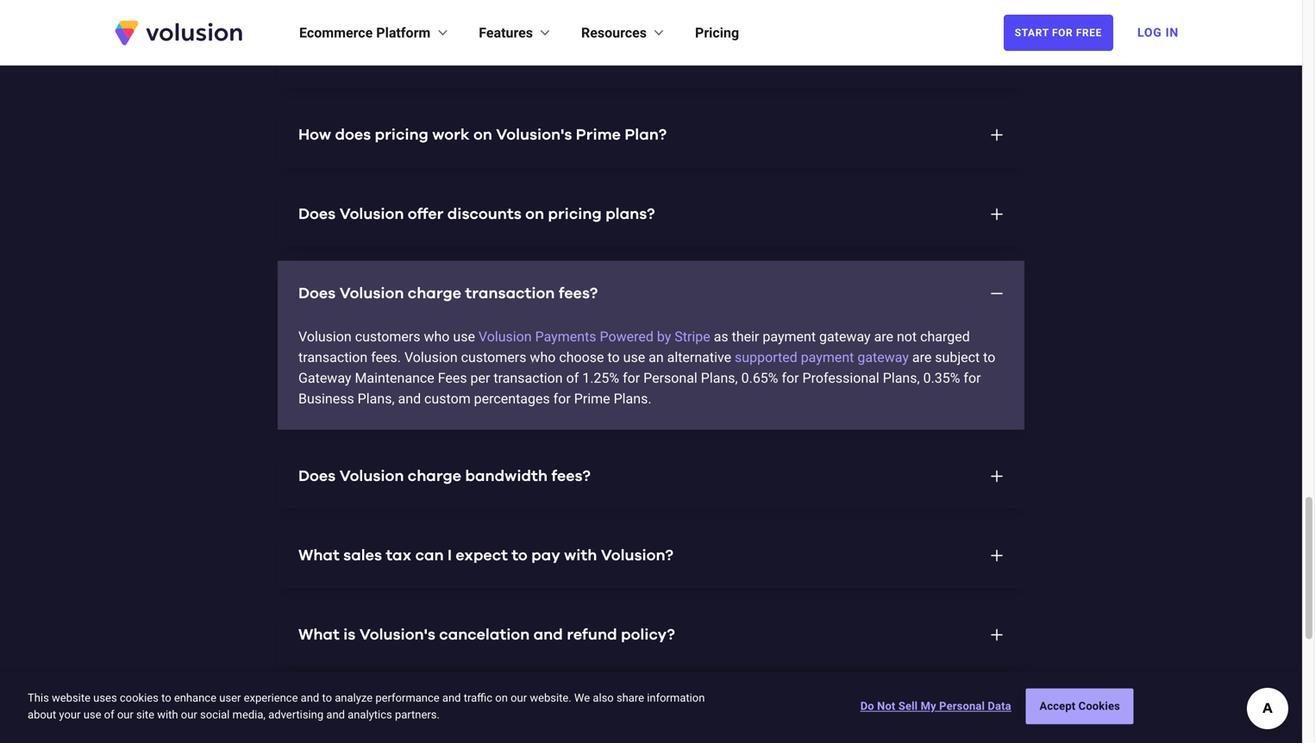 Task type: vqa. For each thing, say whether or not it's contained in the screenshot.
who in the as their payment gateway are not charged transaction fees. Volusion customers who choose to use an alternative
yes



Task type: locate. For each thing, give the bounding box(es) containing it.
2 horizontal spatial our
[[511, 692, 527, 705]]

transaction for are subject to gateway maintenance fees per transaction of 1.25% for personal plans, 0.65% for professional plans, 0.35% for business plans, and custom percentages for prime plans.
[[494, 370, 563, 387]]

personal inside 'are subject to gateway maintenance fees per transaction of 1.25% for personal plans, 0.65% for professional plans, 0.35% for business plans, and custom percentages for prime plans.'
[[644, 370, 698, 387]]

log in
[[1138, 25, 1179, 40]]

0 vertical spatial payment
[[763, 329, 816, 345]]

of
[[566, 370, 579, 387], [104, 709, 114, 722]]

1 does from the top
[[299, 207, 336, 222]]

are subject to gateway maintenance fees per transaction of 1.25% for personal plans, 0.65% for professional plans, 0.35% for business plans, and custom percentages for prime plans.
[[299, 349, 996, 407]]

do not sell my personal data
[[861, 700, 1012, 713]]

on for discounts
[[526, 207, 544, 222]]

0 vertical spatial prime
[[576, 127, 621, 143]]

1 what from the top
[[299, 24, 340, 39]]

what
[[299, 24, 340, 39], [299, 548, 340, 564], [299, 628, 340, 643]]

1 vertical spatial fees?
[[552, 469, 591, 484]]

not
[[897, 329, 917, 345]]

what happens if my gmv per year exceeds my existing volusion pricing plan's maximum gmv? button
[[278, 0, 1025, 88]]

and down analyze
[[326, 709, 345, 722]]

customers down the volusion customers who use volusion payments powered by stripe
[[461, 349, 527, 366]]

charge down offer
[[408, 286, 462, 302]]

1 vertical spatial use
[[623, 349, 646, 366]]

use up fees
[[453, 329, 475, 345]]

volusion's inside how does pricing work on volusion's prime plan? button
[[496, 127, 572, 143]]

2 horizontal spatial pricing
[[788, 24, 842, 39]]

are left not
[[874, 329, 894, 345]]

per
[[495, 24, 521, 39], [471, 370, 490, 387]]

tax
[[386, 548, 412, 564]]

transaction up percentages
[[494, 370, 563, 387]]

of down uses
[[104, 709, 114, 722]]

0.65%
[[742, 370, 779, 387]]

1 vertical spatial prime
[[574, 391, 611, 407]]

of inside 'are subject to gateway maintenance fees per transaction of 1.25% for personal plans, 0.65% for professional plans, 0.35% for business plans, and custom percentages for prime plans.'
[[566, 370, 579, 387]]

gmv?
[[380, 48, 425, 63]]

charge for bandwidth
[[408, 469, 462, 484]]

pricing right does
[[375, 127, 429, 143]]

as their payment gateway are not charged transaction fees. volusion customers who choose to use an alternative
[[299, 329, 970, 366]]

what left is
[[299, 628, 340, 643]]

fees? right bandwidth
[[552, 469, 591, 484]]

prime down 1.25%
[[574, 391, 611, 407]]

on inside 'this website uses cookies to enhance user experience and to analyze performance and traffic on our website. we also share information about your use of our site with our social media, advertising and analytics partners.'
[[495, 692, 508, 705]]

1 horizontal spatial per
[[495, 24, 521, 39]]

0 horizontal spatial volusion's
[[360, 628, 436, 643]]

1 vertical spatial does
[[299, 286, 336, 302]]

with right pay
[[564, 548, 597, 564]]

0 horizontal spatial are
[[874, 329, 894, 345]]

gateway up supported payment gateway link at the right top of page
[[820, 329, 871, 345]]

1 horizontal spatial use
[[453, 329, 475, 345]]

1 horizontal spatial personal
[[940, 700, 985, 713]]

0 horizontal spatial of
[[104, 709, 114, 722]]

per left the "year"
[[495, 24, 521, 39]]

use
[[453, 329, 475, 345], [623, 349, 646, 366], [83, 709, 101, 722]]

does down business
[[299, 469, 336, 484]]

does volusion offer discounts on pricing plans? button
[[278, 182, 1025, 247]]

sell
[[899, 700, 918, 713]]

this
[[28, 692, 49, 705]]

does down how
[[299, 207, 336, 222]]

does inside does volusion charge transaction fees? button
[[299, 286, 336, 302]]

0 vertical spatial does
[[299, 207, 336, 222]]

personal down the an
[[644, 370, 698, 387]]

charge
[[408, 286, 462, 302], [408, 469, 462, 484]]

use inside "as their payment gateway are not charged transaction fees. volusion customers who choose to use an alternative"
[[623, 349, 646, 366]]

0 vertical spatial charge
[[408, 286, 462, 302]]

my
[[921, 700, 937, 713]]

we
[[575, 692, 590, 705]]

maintenance
[[355, 370, 435, 387]]

with
[[564, 548, 597, 564], [157, 709, 178, 722]]

are down not
[[913, 349, 932, 366]]

do not sell my personal data button
[[861, 690, 1012, 724]]

volusion's right is
[[360, 628, 436, 643]]

1 vertical spatial are
[[913, 349, 932, 366]]

if
[[413, 24, 423, 39]]

do
[[861, 700, 875, 713]]

alternative
[[667, 349, 732, 366]]

1 vertical spatial charge
[[408, 469, 462, 484]]

personal right my
[[940, 700, 985, 713]]

our down enhance
[[181, 709, 197, 722]]

social
[[200, 709, 230, 722]]

volusion up fees.
[[340, 286, 404, 302]]

plans, down alternative
[[701, 370, 738, 387]]

volusion's right work
[[496, 127, 572, 143]]

plans, down the maintenance
[[358, 391, 395, 407]]

1 horizontal spatial with
[[564, 548, 597, 564]]

my left existing
[[628, 24, 652, 39]]

and down the maintenance
[[398, 391, 421, 407]]

2 vertical spatial does
[[299, 469, 336, 484]]

0 vertical spatial are
[[874, 329, 894, 345]]

payment up professional
[[801, 349, 854, 366]]

2 horizontal spatial on
[[526, 207, 544, 222]]

1 vertical spatial customers
[[461, 349, 527, 366]]

customers inside "as their payment gateway are not charged transaction fees. volusion customers who choose to use an alternative"
[[461, 349, 527, 366]]

payment up supported
[[763, 329, 816, 345]]

volusion's
[[496, 127, 572, 143], [360, 628, 436, 643]]

what up the "maximum"
[[299, 24, 340, 39]]

does
[[335, 127, 371, 143]]

per right fees
[[471, 370, 490, 387]]

their
[[732, 329, 760, 345]]

custom
[[425, 391, 471, 407]]

use down uses
[[83, 709, 101, 722]]

plans, left 0.35% on the right of the page
[[883, 370, 920, 387]]

0 horizontal spatial my
[[427, 24, 450, 39]]

0 horizontal spatial pricing
[[375, 127, 429, 143]]

3 what from the top
[[299, 628, 340, 643]]

what for what is volusion's cancelation and refund policy?
[[299, 628, 340, 643]]

exceeds
[[563, 24, 624, 39]]

volusion left offer
[[340, 207, 404, 222]]

transaction inside "as their payment gateway are not charged transaction fees. volusion customers who choose to use an alternative"
[[299, 349, 368, 366]]

transaction up the volusion customers who use volusion payments powered by stripe
[[465, 286, 555, 302]]

supported payment gateway link
[[735, 349, 913, 366]]

plans,
[[701, 370, 738, 387], [883, 370, 920, 387], [358, 391, 395, 407]]

2 vertical spatial pricing
[[548, 207, 602, 222]]

1 horizontal spatial are
[[913, 349, 932, 366]]

customers
[[355, 329, 421, 345], [461, 349, 527, 366]]

pricing left the plans?
[[548, 207, 602, 222]]

pricing
[[788, 24, 842, 39], [375, 127, 429, 143], [548, 207, 602, 222]]

use left the an
[[623, 349, 646, 366]]

for up plans.
[[623, 370, 640, 387]]

use inside 'this website uses cookies to enhance user experience and to analyze performance and traffic on our website. we also share information about your use of our site with our social media, advertising and analytics partners.'
[[83, 709, 101, 722]]

on for work
[[474, 127, 493, 143]]

0 horizontal spatial customers
[[355, 329, 421, 345]]

on right work
[[474, 127, 493, 143]]

2 vertical spatial use
[[83, 709, 101, 722]]

volusion up fees
[[405, 349, 458, 366]]

transaction up gateway
[[299, 349, 368, 366]]

to right subject
[[984, 349, 996, 366]]

1 vertical spatial on
[[526, 207, 544, 222]]

2 does from the top
[[299, 286, 336, 302]]

0 vertical spatial on
[[474, 127, 493, 143]]

does volusion charge transaction fees? button
[[278, 261, 1025, 327]]

accept cookies button
[[1026, 689, 1134, 725]]

1 horizontal spatial plans,
[[701, 370, 738, 387]]

payments
[[535, 329, 597, 345]]

to left analyze
[[322, 692, 332, 705]]

what for what sales tax can i expect to pay with volusion?
[[299, 548, 340, 564]]

website.
[[530, 692, 572, 705]]

transaction inside does volusion charge transaction fees? button
[[465, 286, 555, 302]]

gateway inside "as their payment gateway are not charged transaction fees. volusion customers who choose to use an alternative"
[[820, 329, 871, 345]]

happens
[[344, 24, 409, 39]]

1 horizontal spatial who
[[530, 349, 556, 366]]

1 vertical spatial personal
[[940, 700, 985, 713]]

how
[[299, 127, 331, 143]]

0 horizontal spatial with
[[157, 709, 178, 722]]

does inside 'does volusion charge bandwidth fees?' button
[[299, 469, 336, 484]]

start
[[1015, 27, 1049, 39]]

0 horizontal spatial use
[[83, 709, 101, 722]]

transaction
[[465, 286, 555, 302], [299, 349, 368, 366], [494, 370, 563, 387]]

volusion left "payments"
[[479, 329, 532, 345]]

to up 1.25%
[[608, 349, 620, 366]]

1 horizontal spatial my
[[628, 24, 652, 39]]

of down choose
[[566, 370, 579, 387]]

1 vertical spatial pricing
[[375, 127, 429, 143]]

2 charge from the top
[[408, 469, 462, 484]]

what left "sales"
[[299, 548, 340, 564]]

charged
[[921, 329, 970, 345]]

on right "discounts"
[[526, 207, 544, 222]]

our left site
[[117, 709, 134, 722]]

to right cookies on the bottom
[[161, 692, 171, 705]]

supported payment gateway
[[735, 349, 909, 366]]

2 vertical spatial what
[[299, 628, 340, 643]]

payment
[[763, 329, 816, 345], [801, 349, 854, 366]]

i
[[448, 548, 452, 564]]

my
[[427, 24, 450, 39], [628, 24, 652, 39]]

what is volusion's cancelation and refund policy? button
[[278, 603, 1025, 668]]

1 charge from the top
[[408, 286, 462, 302]]

for
[[1053, 27, 1074, 39]]

prime left plan?
[[576, 127, 621, 143]]

2 vertical spatial on
[[495, 692, 508, 705]]

our left website.
[[511, 692, 527, 705]]

1 horizontal spatial pricing
[[548, 207, 602, 222]]

bandwidth
[[465, 469, 548, 484]]

1 vertical spatial what
[[299, 548, 340, 564]]

who down "payments"
[[530, 349, 556, 366]]

0 vertical spatial transaction
[[465, 286, 555, 302]]

does for does volusion charge transaction fees?
[[299, 286, 336, 302]]

fees? up "payments"
[[559, 286, 598, 302]]

per inside what happens if my gmv per year exceeds my existing volusion pricing plan's maximum gmv?
[[495, 24, 521, 39]]

0 vertical spatial volusion's
[[496, 127, 572, 143]]

discounts
[[448, 207, 522, 222]]

1 vertical spatial who
[[530, 349, 556, 366]]

does
[[299, 207, 336, 222], [299, 286, 336, 302], [299, 469, 336, 484]]

0 vertical spatial per
[[495, 24, 521, 39]]

on inside button
[[474, 127, 493, 143]]

start for free
[[1015, 27, 1103, 39]]

volusion inside 'button'
[[340, 207, 404, 222]]

experience
[[244, 692, 298, 705]]

stripe
[[675, 329, 711, 345]]

0 horizontal spatial on
[[474, 127, 493, 143]]

1 vertical spatial transaction
[[299, 349, 368, 366]]

0 vertical spatial fees?
[[559, 286, 598, 302]]

charge left bandwidth
[[408, 469, 462, 484]]

0 vertical spatial what
[[299, 24, 340, 39]]

cancelation
[[439, 628, 530, 643]]

who
[[424, 329, 450, 345], [530, 349, 556, 366]]

on inside 'button'
[[526, 207, 544, 222]]

ecommerce platform button
[[299, 22, 451, 43]]

3 does from the top
[[299, 469, 336, 484]]

2 what from the top
[[299, 548, 340, 564]]

our
[[511, 692, 527, 705], [117, 709, 134, 722], [181, 709, 197, 722]]

to left pay
[[512, 548, 528, 564]]

0 vertical spatial pricing
[[788, 24, 842, 39]]

1 horizontal spatial on
[[495, 692, 508, 705]]

1 vertical spatial of
[[104, 709, 114, 722]]

0 vertical spatial personal
[[644, 370, 698, 387]]

0 horizontal spatial personal
[[644, 370, 698, 387]]

volusion right existing
[[720, 24, 784, 39]]

expect
[[456, 548, 508, 564]]

transaction for as their payment gateway are not charged transaction fees. volusion customers who choose to use an alternative
[[299, 349, 368, 366]]

by
[[657, 329, 672, 345]]

0 vertical spatial gateway
[[820, 329, 871, 345]]

who up fees
[[424, 329, 450, 345]]

what inside what happens if my gmv per year exceeds my existing volusion pricing plan's maximum gmv?
[[299, 24, 340, 39]]

does inside does volusion offer discounts on pricing plans? 'button'
[[299, 207, 336, 222]]

user
[[219, 692, 241, 705]]

volusion's inside what is volusion's cancelation and refund policy? button
[[360, 628, 436, 643]]

pricing left plan's at the top
[[788, 24, 842, 39]]

2 horizontal spatial use
[[623, 349, 646, 366]]

on right traffic
[[495, 692, 508, 705]]

and left refund
[[534, 628, 563, 643]]

does volusion charge bandwidth fees?
[[299, 469, 591, 484]]

customers up fees.
[[355, 329, 421, 345]]

1 horizontal spatial of
[[566, 370, 579, 387]]

0 vertical spatial with
[[564, 548, 597, 564]]

for down subject
[[964, 370, 981, 387]]

2 vertical spatial transaction
[[494, 370, 563, 387]]

personal
[[644, 370, 698, 387], [940, 700, 985, 713]]

share
[[617, 692, 645, 705]]

prime
[[576, 127, 621, 143], [574, 391, 611, 407]]

1 vertical spatial with
[[157, 709, 178, 722]]

transaction inside 'are subject to gateway maintenance fees per transaction of 1.25% for personal plans, 0.65% for professional plans, 0.35% for business plans, and custom percentages for prime plans.'
[[494, 370, 563, 387]]

1 vertical spatial volusion's
[[360, 628, 436, 643]]

volusion
[[720, 24, 784, 39], [340, 207, 404, 222], [340, 286, 404, 302], [299, 329, 352, 345], [479, 329, 532, 345], [405, 349, 458, 366], [340, 469, 404, 484]]

for right 0.65%
[[782, 370, 799, 387]]

media,
[[233, 709, 266, 722]]

0 vertical spatial of
[[566, 370, 579, 387]]

1 vertical spatial per
[[471, 370, 490, 387]]

with right site
[[157, 709, 178, 722]]

analytics
[[348, 709, 392, 722]]

fees?
[[559, 286, 598, 302], [552, 469, 591, 484]]

1 horizontal spatial customers
[[461, 349, 527, 366]]

0 vertical spatial who
[[424, 329, 450, 345]]

to inside 'are subject to gateway maintenance fees per transaction of 1.25% for personal plans, 0.65% for professional plans, 0.35% for business plans, and custom percentages for prime plans.'
[[984, 349, 996, 366]]

1 horizontal spatial volusion's
[[496, 127, 572, 143]]

my right if
[[427, 24, 450, 39]]

year
[[524, 24, 559, 39]]

does up gateway
[[299, 286, 336, 302]]

0 horizontal spatial per
[[471, 370, 490, 387]]

gateway down not
[[858, 349, 909, 366]]

with inside button
[[564, 548, 597, 564]]



Task type: describe. For each thing, give the bounding box(es) containing it.
personal inside button
[[940, 700, 985, 713]]

0 horizontal spatial our
[[117, 709, 134, 722]]

fees? for does volusion charge bandwidth fees?
[[552, 469, 591, 484]]

of inside 'this website uses cookies to enhance user experience and to analyze performance and traffic on our website. we also share information about your use of our site with our social media, advertising and analytics partners.'
[[104, 709, 114, 722]]

2 horizontal spatial plans,
[[883, 370, 920, 387]]

log
[[1138, 25, 1163, 40]]

work
[[432, 127, 470, 143]]

fees? for does volusion charge transaction fees?
[[559, 286, 598, 302]]

how does pricing work on volusion's prime plan?
[[299, 127, 667, 143]]

and inside 'are subject to gateway maintenance fees per transaction of 1.25% for personal plans, 0.65% for professional plans, 0.35% for business plans, and custom percentages for prime plans.'
[[398, 391, 421, 407]]

0 vertical spatial customers
[[355, 329, 421, 345]]

privacy alert dialog
[[0, 673, 1303, 744]]

for down choose
[[554, 391, 571, 407]]

pricing inside what happens if my gmv per year exceeds my existing volusion pricing plan's maximum gmv?
[[788, 24, 842, 39]]

information
[[647, 692, 705, 705]]

can
[[415, 548, 444, 564]]

prime inside 'are subject to gateway maintenance fees per transaction of 1.25% for personal plans, 0.65% for professional plans, 0.35% for business plans, and custom percentages for prime plans.'
[[574, 391, 611, 407]]

an
[[649, 349, 664, 366]]

prime inside button
[[576, 127, 621, 143]]

with inside 'this website uses cookies to enhance user experience and to analyze performance and traffic on our website. we also share information about your use of our site with our social media, advertising and analytics partners.'
[[157, 709, 178, 722]]

pricing inside 'button'
[[548, 207, 602, 222]]

per inside 'are subject to gateway maintenance fees per transaction of 1.25% for personal plans, 0.65% for professional plans, 0.35% for business plans, and custom percentages for prime plans.'
[[471, 370, 490, 387]]

1 horizontal spatial our
[[181, 709, 197, 722]]

volusion inside what happens if my gmv per year exceeds my existing volusion pricing plan's maximum gmv?
[[720, 24, 784, 39]]

plan's
[[846, 24, 891, 39]]

enhance
[[174, 692, 217, 705]]

this website uses cookies to enhance user experience and to analyze performance and traffic on our website. we also share information about your use of our site with our social media, advertising and analytics partners.
[[28, 692, 705, 722]]

offer
[[408, 207, 444, 222]]

what is volusion's cancelation and refund policy?
[[299, 628, 675, 643]]

pay
[[532, 548, 561, 564]]

and inside button
[[534, 628, 563, 643]]

plans.
[[614, 391, 652, 407]]

are inside 'are subject to gateway maintenance fees per transaction of 1.25% for personal plans, 0.65% for professional plans, 0.35% for business plans, and custom percentages for prime plans.'
[[913, 349, 932, 366]]

start for free link
[[1004, 15, 1114, 51]]

how does pricing work on volusion's prime plan? button
[[278, 102, 1025, 168]]

volusion up gateway
[[299, 329, 352, 345]]

ecommerce
[[299, 25, 373, 41]]

features
[[479, 25, 533, 41]]

accept cookies
[[1040, 700, 1121, 713]]

1 my from the left
[[427, 24, 450, 39]]

0 horizontal spatial plans,
[[358, 391, 395, 407]]

fees
[[438, 370, 467, 387]]

percentages
[[474, 391, 550, 407]]

data
[[988, 700, 1012, 713]]

traffic
[[464, 692, 493, 705]]

gmv
[[454, 24, 491, 39]]

to inside "as their payment gateway are not charged transaction fees. volusion customers who choose to use an alternative"
[[608, 349, 620, 366]]

volusion customers who use volusion payments powered by stripe
[[299, 329, 711, 345]]

does volusion charge transaction fees?
[[299, 286, 598, 302]]

does volusion offer discounts on pricing plans?
[[299, 207, 655, 222]]

what happens if my gmv per year exceeds my existing volusion pricing plan's maximum gmv?
[[299, 24, 891, 63]]

volusion?
[[601, 548, 674, 564]]

plan?
[[625, 127, 667, 143]]

cookies
[[120, 692, 159, 705]]

0 horizontal spatial who
[[424, 329, 450, 345]]

and up advertising
[[301, 692, 319, 705]]

professional
[[803, 370, 880, 387]]

payment inside "as their payment gateway are not charged transaction fees. volusion customers who choose to use an alternative"
[[763, 329, 816, 345]]

does for does volusion charge bandwidth fees?
[[299, 469, 336, 484]]

is
[[344, 628, 356, 643]]

ecommerce platform
[[299, 25, 431, 41]]

policy?
[[621, 628, 675, 643]]

uses
[[93, 692, 117, 705]]

performance
[[376, 692, 440, 705]]

gateway
[[299, 370, 352, 387]]

in
[[1166, 25, 1179, 40]]

refund
[[567, 628, 617, 643]]

0 vertical spatial use
[[453, 329, 475, 345]]

existing
[[655, 24, 716, 39]]

sales
[[344, 548, 382, 564]]

are inside "as their payment gateway are not charged transaction fees. volusion customers who choose to use an alternative"
[[874, 329, 894, 345]]

about
[[28, 709, 56, 722]]

analyze
[[335, 692, 373, 705]]

cookies
[[1079, 700, 1121, 713]]

fees.
[[371, 349, 401, 366]]

pricing link
[[695, 22, 739, 43]]

does for does volusion offer discounts on pricing plans?
[[299, 207, 336, 222]]

1 vertical spatial payment
[[801, 349, 854, 366]]

and left traffic
[[443, 692, 461, 705]]

pricing
[[695, 25, 739, 41]]

charge for transaction
[[408, 286, 462, 302]]

free
[[1077, 27, 1103, 39]]

1.25%
[[583, 370, 620, 387]]

accept
[[1040, 700, 1076, 713]]

what for what happens if my gmv per year exceeds my existing volusion pricing plan's maximum gmv?
[[299, 24, 340, 39]]

powered
[[600, 329, 654, 345]]

supported
[[735, 349, 798, 366]]

who inside "as their payment gateway are not charged transaction fees. volusion customers who choose to use an alternative"
[[530, 349, 556, 366]]

not
[[878, 700, 896, 713]]

volusion inside "as their payment gateway are not charged transaction fees. volusion customers who choose to use an alternative"
[[405, 349, 458, 366]]

platform
[[376, 25, 431, 41]]

1 vertical spatial gateway
[[858, 349, 909, 366]]

2 my from the left
[[628, 24, 652, 39]]

volusion payments powered by stripe link
[[479, 329, 711, 345]]

advertising
[[268, 709, 324, 722]]

what sales tax can i expect to pay with volusion? button
[[278, 523, 1025, 589]]

business
[[299, 391, 354, 407]]

resources button
[[582, 22, 668, 43]]

volusion up "sales"
[[340, 469, 404, 484]]

to inside button
[[512, 548, 528, 564]]

resources
[[582, 25, 647, 41]]

choose
[[559, 349, 604, 366]]



